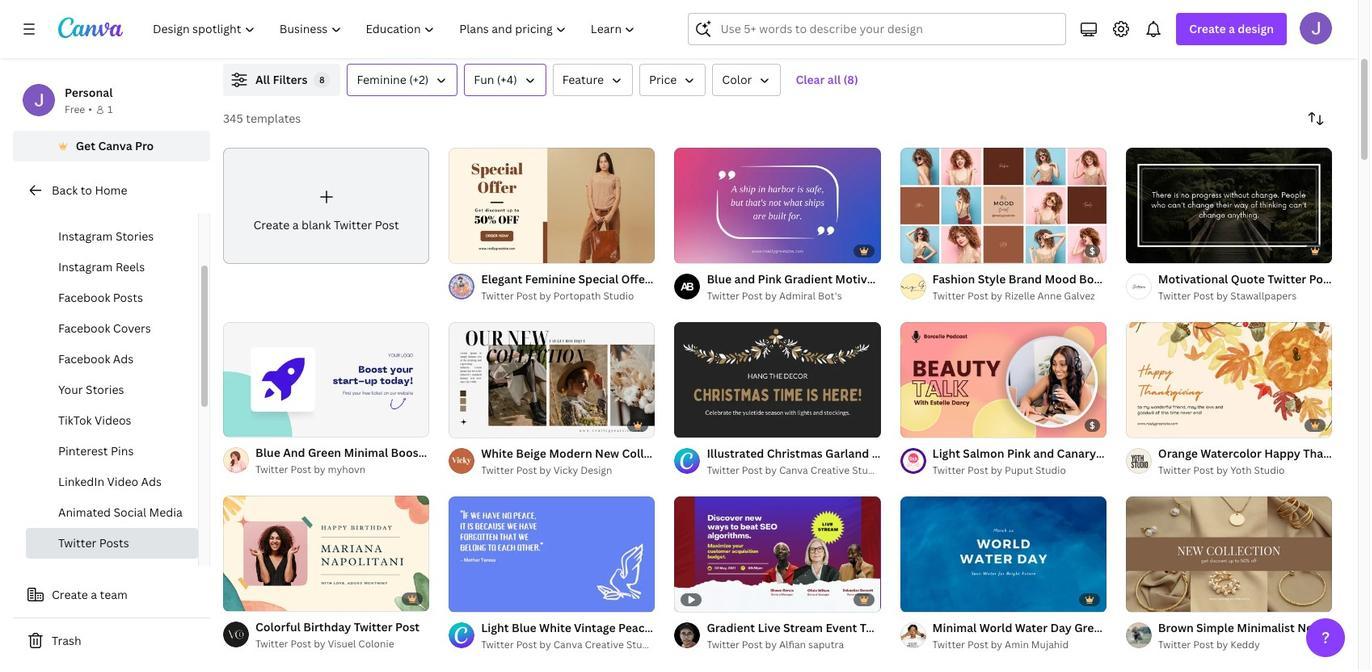Task type: locate. For each thing, give the bounding box(es) containing it.
trash link
[[13, 626, 210, 658]]

0 vertical spatial creative
[[811, 464, 850, 478]]

instagram for instagram reels
[[58, 259, 113, 275]]

twitter post by visuel colonie link
[[255, 637, 420, 653]]

Search search field
[[721, 14, 1056, 44]]

twitter up the colonie
[[354, 620, 393, 636]]

None search field
[[688, 13, 1066, 45]]

twitter right event
[[860, 621, 899, 636]]

2 vertical spatial posts
[[99, 536, 129, 551]]

day
[[1050, 621, 1072, 636]]

1 horizontal spatial a
[[292, 217, 299, 233]]

twitter right 'greeting'
[[1132, 621, 1170, 636]]

twitter up twitter post by rizelle anne galvez link
[[945, 272, 984, 287]]

a left design
[[1229, 21, 1235, 36]]

peace left quotes
[[618, 621, 651, 636]]

offer
[[621, 272, 650, 287]]

new for collection
[[595, 446, 619, 461]]

- inside minimal world water day greeting - twitter post twitter post by amin mujahid
[[1125, 621, 1129, 636]]

2 horizontal spatial blue
[[707, 272, 732, 287]]

back to home link
[[13, 175, 210, 207]]

fashion style brand mood board twitter post image
[[900, 148, 1106, 264]]

orange
[[1158, 446, 1198, 461]]

quotes
[[654, 621, 694, 636]]

1 horizontal spatial quote
[[1231, 272, 1265, 287]]

0 horizontal spatial gradient
[[707, 621, 755, 636]]

minimal left world
[[933, 621, 977, 636]]

2 horizontal spatial a
[[1229, 21, 1235, 36]]

fashion
[[933, 272, 975, 287]]

pins
[[111, 444, 134, 459]]

light salmon pink and canary yellow gradient content promotion twitter post image
[[900, 322, 1106, 438]]

1 horizontal spatial feminine
[[525, 272, 576, 287]]

1 horizontal spatial create
[[253, 217, 290, 233]]

post
[[375, 217, 399, 233], [779, 272, 804, 287], [986, 272, 1011, 287], [1157, 272, 1181, 287], [1309, 272, 1334, 287], [516, 289, 537, 303], [742, 289, 763, 303], [968, 289, 988, 303], [1193, 289, 1214, 303], [544, 446, 568, 461], [755, 446, 780, 461], [913, 446, 938, 461], [291, 464, 311, 477], [516, 464, 537, 478], [742, 464, 763, 478], [968, 464, 988, 478], [1193, 464, 1214, 478], [395, 620, 420, 636], [773, 621, 798, 636], [1173, 621, 1198, 636], [901, 621, 926, 636], [291, 638, 311, 652], [516, 638, 537, 652], [968, 638, 988, 652], [1193, 638, 1214, 652], [742, 639, 763, 653]]

studio down orange watercolor happy thanksgiving link
[[1254, 464, 1285, 478]]

1 vertical spatial facebook
[[58, 321, 110, 336]]

0 vertical spatial new
[[595, 446, 619, 461]]

a
[[1229, 21, 1235, 36], [292, 217, 299, 233], [91, 588, 97, 603]]

2 motivational from the left
[[1158, 272, 1228, 287]]

0 vertical spatial canva
[[98, 138, 132, 154]]

facebook covers
[[58, 321, 151, 336]]

0 vertical spatial gradient
[[784, 272, 833, 287]]

twitter post by canva creative studio link for garland
[[707, 463, 883, 479]]

stories
[[115, 229, 154, 244], [86, 382, 124, 398]]

1 vertical spatial creative
[[585, 638, 624, 652]]

colorful birthday twitter post twitter post by visuel colonie
[[255, 620, 420, 652]]

canva left the pro
[[98, 138, 132, 154]]

ads right video
[[141, 474, 162, 490]]

1 vertical spatial instagram
[[58, 229, 113, 244]]

2 vertical spatial create
[[52, 588, 88, 603]]

0 horizontal spatial quote
[[908, 272, 942, 287]]

quote up twitter post by stawallpapers link
[[1231, 272, 1265, 287]]

1 vertical spatial stories
[[86, 382, 124, 398]]

pinterest pins
[[58, 444, 134, 459]]

twitter post by portopath studio link
[[481, 289, 655, 305]]

thanksgiving
[[1303, 446, 1370, 461]]

portopath
[[553, 289, 601, 303]]

home
[[95, 183, 127, 198]]

twitter right up
[[502, 446, 541, 461]]

your stories link
[[26, 375, 198, 406]]

facebook for facebook ads
[[58, 352, 110, 367]]

canva inside light blue white vintage peace quotes peace twitter post twitter post by canva creative studio
[[553, 638, 582, 652]]

gradient left live
[[707, 621, 755, 636]]

2 instagram from the top
[[58, 229, 113, 244]]

1 horizontal spatial your
[[426, 446, 451, 461]]

a inside create a team button
[[91, 588, 97, 603]]

0 vertical spatial feminine
[[357, 72, 406, 87]]

twitter right garland
[[872, 446, 911, 461]]

2 quote from the left
[[1231, 272, 1265, 287]]

elegant feminine special offer discount sale - twitter post link
[[481, 271, 804, 289]]

create for create a blank twitter post
[[253, 217, 290, 233]]

twitter post by vicky design link
[[481, 463, 655, 479]]

0 horizontal spatial feminine
[[357, 72, 406, 87]]

0 vertical spatial stories
[[115, 229, 154, 244]]

top level navigation element
[[142, 13, 649, 45]]

2 vertical spatial facebook
[[58, 352, 110, 367]]

posts for facebook posts
[[113, 290, 143, 306]]

facebook up your stories
[[58, 352, 110, 367]]

water
[[1015, 621, 1048, 636]]

twitter down sale
[[707, 289, 740, 303]]

blue and green minimal boost your start-up twitter post image
[[223, 322, 429, 438]]

twitter down orange
[[1158, 464, 1191, 478]]

twitter up twitter post by alfian saputra link
[[732, 621, 771, 636]]

0 horizontal spatial new
[[595, 446, 619, 461]]

blue inside blue and pink gradient motivational quote twitter post twitter post by admiral bot's
[[707, 272, 732, 287]]

twitter down the colorful
[[255, 638, 288, 652]]

0 vertical spatial twitter post by canva creative studio link
[[707, 463, 883, 479]]

by inside blue and pink gradient motivational quote twitter post twitter post by admiral bot's
[[765, 289, 777, 303]]

gradient
[[784, 272, 833, 287], [707, 621, 755, 636]]

by inside light blue white vintage peace quotes peace twitter post twitter post by canva creative studio
[[539, 638, 551, 652]]

0 vertical spatial instagram
[[58, 198, 113, 213]]

1 vertical spatial create
[[253, 217, 290, 233]]

0 vertical spatial -
[[731, 272, 735, 287]]

new for collectio
[[1298, 621, 1322, 636]]

twitter post by canva creative studio link for white
[[481, 638, 657, 654]]

x/twitter post templates image
[[987, 0, 1332, 44]]

white left beige at the left of page
[[481, 446, 513, 461]]

by inside fashion style brand mood board twitter post twitter post by rizelle anne galvez
[[991, 289, 1003, 303]]

admiral
[[779, 289, 816, 303]]

instagram posts link
[[26, 191, 198, 221]]

0 horizontal spatial white
[[481, 446, 513, 461]]

0 vertical spatial blue
[[707, 272, 732, 287]]

social
[[114, 505, 146, 521]]

create inside 'dropdown button'
[[1189, 21, 1226, 36]]

0 vertical spatial $
[[1090, 245, 1095, 257]]

- right sale
[[731, 272, 735, 287]]

vintage
[[574, 621, 616, 636]]

twitter down motivational quote twitter post link
[[1158, 289, 1191, 303]]

3 facebook from the top
[[58, 352, 110, 367]]

white inside white beige modern new collection ideas twitter post twitter post by vicky design
[[481, 446, 513, 461]]

create inside button
[[52, 588, 88, 603]]

by inside colorful birthday twitter post twitter post by visuel colonie
[[314, 638, 325, 652]]

white beige modern new collection ideas twitter post twitter post by vicky design
[[481, 446, 780, 478]]

1 horizontal spatial ads
[[141, 474, 162, 490]]

0 horizontal spatial blue
[[255, 446, 280, 461]]

2 facebook from the top
[[58, 321, 110, 336]]

canva
[[98, 138, 132, 154], [779, 464, 808, 478], [553, 638, 582, 652]]

create a blank twitter post
[[253, 217, 399, 233]]

new left collectio
[[1298, 621, 1322, 636]]

0 horizontal spatial twitter post by canva creative studio link
[[481, 638, 657, 654]]

design
[[1238, 21, 1274, 36]]

1 vertical spatial your
[[426, 446, 451, 461]]

white left vintage
[[539, 621, 571, 636]]

1 vertical spatial canva
[[779, 464, 808, 478]]

light blue white vintage peace quotes peace twitter post image
[[449, 497, 655, 613]]

1 facebook from the top
[[58, 290, 110, 306]]

a inside create a design 'dropdown button'
[[1229, 21, 1235, 36]]

studio down garland
[[852, 464, 883, 478]]

0 vertical spatial minimal
[[344, 446, 388, 461]]

1 vertical spatial posts
[[113, 290, 143, 306]]

facebook up facebook ads
[[58, 321, 110, 336]]

0 vertical spatial a
[[1229, 21, 1235, 36]]

elegant
[[481, 272, 522, 287]]

your left start-
[[426, 446, 451, 461]]

1 vertical spatial -
[[1125, 621, 1129, 636]]

create a blank twitter post link
[[223, 148, 429, 264]]

0 horizontal spatial canva
[[98, 138, 132, 154]]

twitter down "fashion"
[[933, 289, 965, 303]]

blue and pink gradient motivational quote twitter post image
[[674, 148, 881, 264]]

new up design
[[595, 446, 619, 461]]

motivational up bot's
[[835, 272, 905, 287]]

twitter right board in the top of the page
[[1115, 272, 1154, 287]]

create left blank
[[253, 217, 290, 233]]

posts down reels
[[113, 290, 143, 306]]

pink
[[758, 272, 782, 287]]

minimal up myhovn
[[344, 446, 388, 461]]

new inside brown simple minimalist new collectio twitter post by keddy
[[1298, 621, 1322, 636]]

1 vertical spatial twitter post by canva creative studio link
[[481, 638, 657, 654]]

twitter post by canva creative studio link down christmas
[[707, 463, 883, 479]]

twitter down the animated
[[58, 536, 96, 551]]

a left 'team' at bottom
[[91, 588, 97, 603]]

new inside white beige modern new collection ideas twitter post twitter post by vicky design
[[595, 446, 619, 461]]

0 horizontal spatial peace
[[618, 621, 651, 636]]

2 vertical spatial canva
[[553, 638, 582, 652]]

0 horizontal spatial creative
[[585, 638, 624, 652]]

color
[[722, 72, 752, 87]]

canva down christmas
[[779, 464, 808, 478]]

blue right light
[[512, 621, 537, 636]]

1 horizontal spatial gradient
[[784, 272, 833, 287]]

orange watercolor happy thanksgiving link
[[1158, 445, 1370, 463]]

stories down facebook ads link
[[86, 382, 124, 398]]

ads down covers
[[113, 352, 134, 367]]

animated social media
[[58, 505, 183, 521]]

posts up instagram stories link
[[115, 198, 145, 213]]

0 vertical spatial white
[[481, 446, 513, 461]]

instagram stories link
[[26, 221, 198, 252]]

by inside white beige modern new collection ideas twitter post twitter post by vicky design
[[539, 464, 551, 478]]

0 horizontal spatial motivational
[[835, 272, 905, 287]]

2 vertical spatial instagram
[[58, 259, 113, 275]]

facebook down instagram reels
[[58, 290, 110, 306]]

feminine inside elegant feminine special offer discount sale - twitter post twitter post by portopath studio
[[525, 272, 576, 287]]

gradient live stream event twitter post twitter post by alfian saputra
[[707, 621, 926, 653]]

your up tiktok
[[58, 382, 83, 398]]

blue left and
[[707, 272, 732, 287]]

motivational quote twitter post image
[[1126, 148, 1332, 264]]

blue inside blue and green minimal boost your start-up twitter post twitter post by myhovn
[[255, 446, 280, 461]]

templates
[[246, 111, 301, 126]]

special
[[578, 272, 619, 287]]

twitter post by alfian saputra link
[[707, 638, 881, 654]]

1 $ from the top
[[1090, 245, 1095, 257]]

blue for blue and green minimal boost your start-up twitter post
[[255, 446, 280, 461]]

peace
[[618, 621, 651, 636], [696, 621, 729, 636]]

twitter post by canva creative studio link down vintage
[[481, 638, 657, 654]]

anne
[[1038, 289, 1062, 303]]

1 horizontal spatial twitter post by canva creative studio link
[[707, 463, 883, 479]]

price
[[649, 72, 677, 87]]

0 vertical spatial your
[[58, 382, 83, 398]]

clear all (8) button
[[788, 64, 866, 96]]

light blue white vintage peace quotes peace twitter post twitter post by canva creative studio
[[481, 621, 798, 652]]

2 vertical spatial blue
[[512, 621, 537, 636]]

feminine left (+2)
[[357, 72, 406, 87]]

1 quote from the left
[[908, 272, 942, 287]]

0 horizontal spatial -
[[731, 272, 735, 287]]

colorful birthday twitter post image
[[223, 496, 429, 612]]

1 vertical spatial minimal
[[933, 621, 977, 636]]

posts
[[115, 198, 145, 213], [113, 290, 143, 306], [99, 536, 129, 551]]

twitter post by stawallpapers link
[[1158, 289, 1332, 305]]

all
[[255, 72, 270, 87]]

2 horizontal spatial canva
[[779, 464, 808, 478]]

stories for your stories
[[86, 382, 124, 398]]

peace right quotes
[[696, 621, 729, 636]]

blue left the and
[[255, 446, 280, 461]]

create a blank twitter post element
[[223, 148, 429, 264]]

1 horizontal spatial motivational
[[1158, 272, 1228, 287]]

1 vertical spatial gradient
[[707, 621, 755, 636]]

galvez
[[1064, 289, 1095, 303]]

1 horizontal spatial blue
[[512, 621, 537, 636]]

2 horizontal spatial create
[[1189, 21, 1226, 36]]

studio
[[603, 289, 634, 303], [852, 464, 883, 478], [1036, 464, 1066, 478], [1254, 464, 1285, 478], [626, 638, 657, 652]]

feminine up twitter post by portopath studio link
[[525, 272, 576, 287]]

stories up reels
[[115, 229, 154, 244]]

1 horizontal spatial white
[[539, 621, 571, 636]]

studio down offer
[[603, 289, 634, 303]]

studio down light blue white vintage peace quotes peace twitter post link
[[626, 638, 657, 652]]

1 horizontal spatial new
[[1298, 621, 1322, 636]]

1 vertical spatial white
[[539, 621, 571, 636]]

white beige modern new collection ideas twitter post image
[[449, 322, 655, 438]]

twitter inside create a blank twitter post element
[[334, 217, 372, 233]]

-
[[731, 272, 735, 287], [1125, 621, 1129, 636]]

twitter down the and
[[255, 464, 288, 477]]

by inside motivational quote twitter post twitter post by stawallpapers
[[1217, 289, 1228, 303]]

illustrated christmas garland twitter post link
[[707, 445, 938, 463]]

posts down animated social media link
[[99, 536, 129, 551]]

twitter right ideas
[[714, 446, 752, 461]]

1 vertical spatial a
[[292, 217, 299, 233]]

quote inside motivational quote twitter post twitter post by stawallpapers
[[1231, 272, 1265, 287]]

0 horizontal spatial minimal
[[344, 446, 388, 461]]

tiktok
[[58, 413, 92, 428]]

feminine (+2) button
[[347, 64, 458, 96]]

twitter right blank
[[334, 217, 372, 233]]

illustrated
[[707, 446, 764, 461]]

1 horizontal spatial minimal
[[933, 621, 977, 636]]

stream
[[783, 621, 823, 636]]

1 vertical spatial blue
[[255, 446, 280, 461]]

0 vertical spatial posts
[[115, 198, 145, 213]]

your
[[58, 382, 83, 398], [426, 446, 451, 461]]

instagram reels link
[[26, 252, 198, 283]]

gradient inside blue and pink gradient motivational quote twitter post twitter post by admiral bot's
[[784, 272, 833, 287]]

3 instagram from the top
[[58, 259, 113, 275]]

create for create a design
[[1189, 21, 1226, 36]]

twitter down brown
[[1158, 638, 1191, 652]]

by inside elegant feminine special offer discount sale - twitter post twitter post by portopath studio
[[539, 289, 551, 303]]

0 vertical spatial facebook
[[58, 290, 110, 306]]

orange watercolor happy thanksgiving twitter post by yoth studio
[[1158, 446, 1370, 478]]

create left 'team' at bottom
[[52, 588, 88, 603]]

1 vertical spatial $
[[1090, 419, 1095, 432]]

fun
[[474, 72, 494, 87]]

brown simple minimalist new collectio twitter post by keddy
[[1158, 621, 1370, 652]]

$ for twitter post by rizelle anne galvez
[[1090, 245, 1095, 257]]

1 motivational from the left
[[835, 272, 905, 287]]

1 vertical spatial new
[[1298, 621, 1322, 636]]

brown simple minimalist new collection twitter post image
[[1126, 497, 1332, 613]]

- inside elegant feminine special offer discount sale - twitter post twitter post by portopath studio
[[731, 272, 735, 287]]

blue
[[707, 272, 732, 287], [255, 446, 280, 461], [512, 621, 537, 636]]

0 vertical spatial create
[[1189, 21, 1226, 36]]

2 peace from the left
[[696, 621, 729, 636]]

twitter post by puput studio
[[933, 464, 1066, 478]]

back
[[52, 183, 78, 198]]

1 horizontal spatial peace
[[696, 621, 729, 636]]

motivational up twitter post by stawallpapers link
[[1158, 272, 1228, 287]]

Sort by button
[[1300, 103, 1332, 135]]

1 horizontal spatial canva
[[553, 638, 582, 652]]

creative down illustrated christmas garland twitter post link
[[811, 464, 850, 478]]

0 horizontal spatial your
[[58, 382, 83, 398]]

1 horizontal spatial -
[[1125, 621, 1129, 636]]

fashion style brand mood board twitter post link
[[933, 271, 1181, 289]]

0 horizontal spatial a
[[91, 588, 97, 603]]

by inside blue and green minimal boost your start-up twitter post twitter post by myhovn
[[314, 464, 325, 477]]

quote left the style
[[908, 272, 942, 287]]

rizelle
[[1005, 289, 1035, 303]]

covers
[[113, 321, 151, 336]]

twitter inside brown simple minimalist new collectio twitter post by keddy
[[1158, 638, 1191, 652]]

facebook posts link
[[26, 283, 198, 314]]

by inside minimal world water day greeting - twitter post twitter post by amin mujahid
[[991, 638, 1003, 652]]

create left design
[[1189, 21, 1226, 36]]

0 vertical spatial ads
[[113, 352, 134, 367]]

birthday
[[303, 620, 351, 636]]

1 instagram from the top
[[58, 198, 113, 213]]

2 vertical spatial a
[[91, 588, 97, 603]]

christmas
[[767, 446, 823, 461]]

1 horizontal spatial creative
[[811, 464, 850, 478]]

minimal world water day greeting - twitter post image
[[900, 497, 1106, 613]]

minimalist
[[1237, 621, 1295, 636]]

a inside create a blank twitter post element
[[292, 217, 299, 233]]

1 vertical spatial feminine
[[525, 272, 576, 287]]

colonie
[[358, 638, 394, 652]]

2 $ from the top
[[1090, 419, 1095, 432]]

canva down vintage
[[553, 638, 582, 652]]

creative down vintage
[[585, 638, 624, 652]]

a for blank
[[292, 217, 299, 233]]

by
[[539, 289, 551, 303], [765, 289, 777, 303], [991, 289, 1003, 303], [1217, 289, 1228, 303], [314, 464, 325, 477], [539, 464, 551, 478], [765, 464, 777, 478], [991, 464, 1003, 478], [1217, 464, 1228, 478], [314, 638, 325, 652], [539, 638, 551, 652], [991, 638, 1003, 652], [1217, 638, 1228, 652], [765, 639, 777, 653]]

and
[[734, 272, 755, 287]]

canva inside "button"
[[98, 138, 132, 154]]

- right 'greeting'
[[1125, 621, 1129, 636]]

fashion style brand mood board twitter post twitter post by rizelle anne galvez
[[933, 272, 1181, 303]]

facebook ads link
[[26, 344, 198, 375]]

facebook ads
[[58, 352, 134, 367]]

quote
[[908, 272, 942, 287], [1231, 272, 1265, 287]]

illustrated christmas garland twitter post image
[[674, 322, 881, 438]]

gradient up admiral
[[784, 272, 833, 287]]

0 horizontal spatial create
[[52, 588, 88, 603]]

a left blank
[[292, 217, 299, 233]]



Task type: describe. For each thing, give the bounding box(es) containing it.
discount
[[652, 272, 702, 287]]

amin
[[1005, 638, 1029, 652]]

elegant feminine special offer discount sale - twitter post twitter post by portopath studio
[[481, 272, 804, 303]]

a for team
[[91, 588, 97, 603]]

to
[[81, 183, 92, 198]]

illustrated christmas garland twitter post twitter post by canva creative studio
[[707, 446, 938, 478]]

8
[[319, 74, 325, 86]]

twitter down light
[[481, 638, 514, 652]]

jacob simon image
[[1300, 12, 1332, 44]]

media
[[149, 505, 183, 521]]

your inside blue and green minimal boost your start-up twitter post twitter post by myhovn
[[426, 446, 451, 461]]

sale
[[705, 272, 728, 287]]

reels
[[115, 259, 145, 275]]

linkedin video ads link
[[26, 467, 198, 498]]

create a design
[[1189, 21, 1274, 36]]

$ for twitter post by puput studio
[[1090, 419, 1095, 432]]

collectio
[[1324, 621, 1370, 636]]

mujahid
[[1031, 638, 1069, 652]]

twitter left amin
[[933, 638, 965, 652]]

trash
[[52, 634, 81, 649]]

light
[[481, 621, 509, 636]]

linkedin
[[58, 474, 104, 490]]

studio inside orange watercolor happy thanksgiving twitter post by yoth studio
[[1254, 464, 1285, 478]]

filters
[[273, 72, 308, 87]]

greeting
[[1074, 621, 1122, 636]]

instagram for instagram stories
[[58, 229, 113, 244]]

twitter up twitter post by admiral bot's link
[[738, 272, 777, 287]]

brown
[[1158, 621, 1194, 636]]

stories for instagram stories
[[115, 229, 154, 244]]

motivational inside motivational quote twitter post twitter post by stawallpapers
[[1158, 272, 1228, 287]]

all filters
[[255, 72, 308, 87]]

minimal inside minimal world water day greeting - twitter post twitter post by amin mujahid
[[933, 621, 977, 636]]

instagram reels
[[58, 259, 145, 275]]

345
[[223, 111, 243, 126]]

bot's
[[818, 289, 842, 303]]

studio inside elegant feminine special offer discount sale - twitter post twitter post by portopath studio
[[603, 289, 634, 303]]

instagram for instagram posts
[[58, 198, 113, 213]]

blue inside light blue white vintage peace quotes peace twitter post twitter post by canva creative studio
[[512, 621, 537, 636]]

personal
[[65, 85, 113, 100]]

posts for twitter posts
[[99, 536, 129, 551]]

colorful
[[255, 620, 301, 636]]

minimal inside blue and green minimal boost your start-up twitter post twitter post by myhovn
[[344, 446, 388, 461]]

twitter down illustrated
[[707, 464, 740, 478]]

facebook for facebook covers
[[58, 321, 110, 336]]

twitter posts
[[58, 536, 129, 551]]

visuel
[[328, 638, 356, 652]]

by inside illustrated christmas garland twitter post twitter post by canva creative studio
[[765, 464, 777, 478]]

0 horizontal spatial ads
[[113, 352, 134, 367]]

facebook posts
[[58, 290, 143, 306]]

twitter down 'elegant'
[[481, 289, 514, 303]]

(8)
[[844, 72, 858, 87]]

by inside orange watercolor happy thanksgiving twitter post by yoth studio
[[1217, 464, 1228, 478]]

colorful birthday twitter post link
[[255, 619, 420, 637]]

motivational quote twitter post link
[[1158, 271, 1334, 289]]

blue and pink gradient motivational quote twitter post twitter post by admiral bot's
[[707, 272, 1011, 303]]

clear
[[796, 72, 825, 87]]

create a team button
[[13, 580, 210, 612]]

mood
[[1045, 272, 1076, 287]]

twitter post by puput studio link
[[933, 463, 1106, 479]]

posts for instagram posts
[[115, 198, 145, 213]]

design
[[581, 464, 612, 478]]

happy
[[1264, 446, 1301, 461]]

start-
[[454, 446, 485, 461]]

8 filter options selected element
[[314, 72, 330, 88]]

pro
[[135, 138, 154, 154]]

get canva pro
[[76, 138, 154, 154]]

orange watercolor happy thanksgiving greeting twitter post image
[[1126, 322, 1332, 438]]

creative inside light blue white vintage peace quotes peace twitter post twitter post by canva creative studio
[[585, 638, 624, 652]]

(+2)
[[409, 72, 429, 87]]

beige
[[516, 446, 546, 461]]

blue and pink gradient motivational quote twitter post link
[[707, 271, 1011, 289]]

twitter post by admiral bot's link
[[707, 289, 881, 305]]

ideas
[[681, 446, 711, 461]]

gradient live stream event twitter post link
[[707, 620, 926, 638]]

animated social media link
[[26, 498, 198, 529]]

boost
[[391, 446, 423, 461]]

fun (+4)
[[474, 72, 517, 87]]

canva inside illustrated christmas garland twitter post twitter post by canva creative studio
[[779, 464, 808, 478]]

twitter left puput
[[933, 464, 965, 478]]

all
[[828, 72, 841, 87]]

1 vertical spatial ads
[[141, 474, 162, 490]]

garland
[[825, 446, 869, 461]]

elegant feminine special offer discount sale - twitter post image
[[449, 148, 655, 264]]

by inside gradient live stream event twitter post twitter post by alfian saputra
[[765, 639, 777, 653]]

•
[[88, 103, 92, 116]]

feminine (+2)
[[357, 72, 429, 87]]

1 peace from the left
[[618, 621, 651, 636]]

motivational inside blue and pink gradient motivational quote twitter post twitter post by admiral bot's
[[835, 272, 905, 287]]

post inside orange watercolor happy thanksgiving twitter post by yoth studio
[[1193, 464, 1214, 478]]

gradient inside gradient live stream event twitter post twitter post by alfian saputra
[[707, 621, 755, 636]]

instagram stories
[[58, 229, 154, 244]]

collection
[[622, 446, 679, 461]]

by inside brown simple minimalist new collectio twitter post by keddy
[[1217, 638, 1228, 652]]

a for design
[[1229, 21, 1235, 36]]

your stories
[[58, 382, 124, 398]]

minimal world water day greeting - twitter post twitter post by amin mujahid
[[933, 621, 1198, 652]]

studio inside illustrated christmas garland twitter post twitter post by canva creative studio
[[852, 464, 883, 478]]

puput
[[1005, 464, 1033, 478]]

studio right puput
[[1036, 464, 1066, 478]]

white inside light blue white vintage peace quotes peace twitter post twitter post by canva creative studio
[[539, 621, 571, 636]]

brown simple minimalist new collectio link
[[1158, 620, 1370, 638]]

create for create a team
[[52, 588, 88, 603]]

event
[[826, 621, 857, 636]]

blue for blue and pink gradient motivational quote twitter post
[[707, 272, 732, 287]]

twitter inside orange watercolor happy thanksgiving twitter post by yoth studio
[[1158, 464, 1191, 478]]

minimal world water day greeting - twitter post link
[[933, 620, 1198, 638]]

quote inside blue and pink gradient motivational quote twitter post twitter post by admiral bot's
[[908, 272, 942, 287]]

light blue white vintage peace quotes peace twitter post link
[[481, 620, 798, 638]]

twitter up stawallpapers
[[1268, 272, 1306, 287]]

twitter down up
[[481, 464, 514, 478]]

facebook for facebook posts
[[58, 290, 110, 306]]

feminine inside feminine (+2) button
[[357, 72, 406, 87]]

yoth
[[1231, 464, 1252, 478]]

studio inside light blue white vintage peace quotes peace twitter post twitter post by canva creative studio
[[626, 638, 657, 652]]

saputra
[[808, 639, 844, 653]]

post inside brown simple minimalist new collectio twitter post by keddy
[[1193, 638, 1214, 652]]

(+4)
[[497, 72, 517, 87]]

twitter post by keddy link
[[1158, 638, 1332, 654]]

create a design button
[[1176, 13, 1287, 45]]

twitter left alfian
[[707, 639, 740, 653]]

get canva pro button
[[13, 131, 210, 162]]

green
[[308, 446, 341, 461]]

team
[[100, 588, 128, 603]]

creative inside illustrated christmas garland twitter post twitter post by canva creative studio
[[811, 464, 850, 478]]



Task type: vqa. For each thing, say whether or not it's contained in the screenshot.
White Beige Modern New Collection Ideas Twitter Post Twitter Post By Vicky Design
yes



